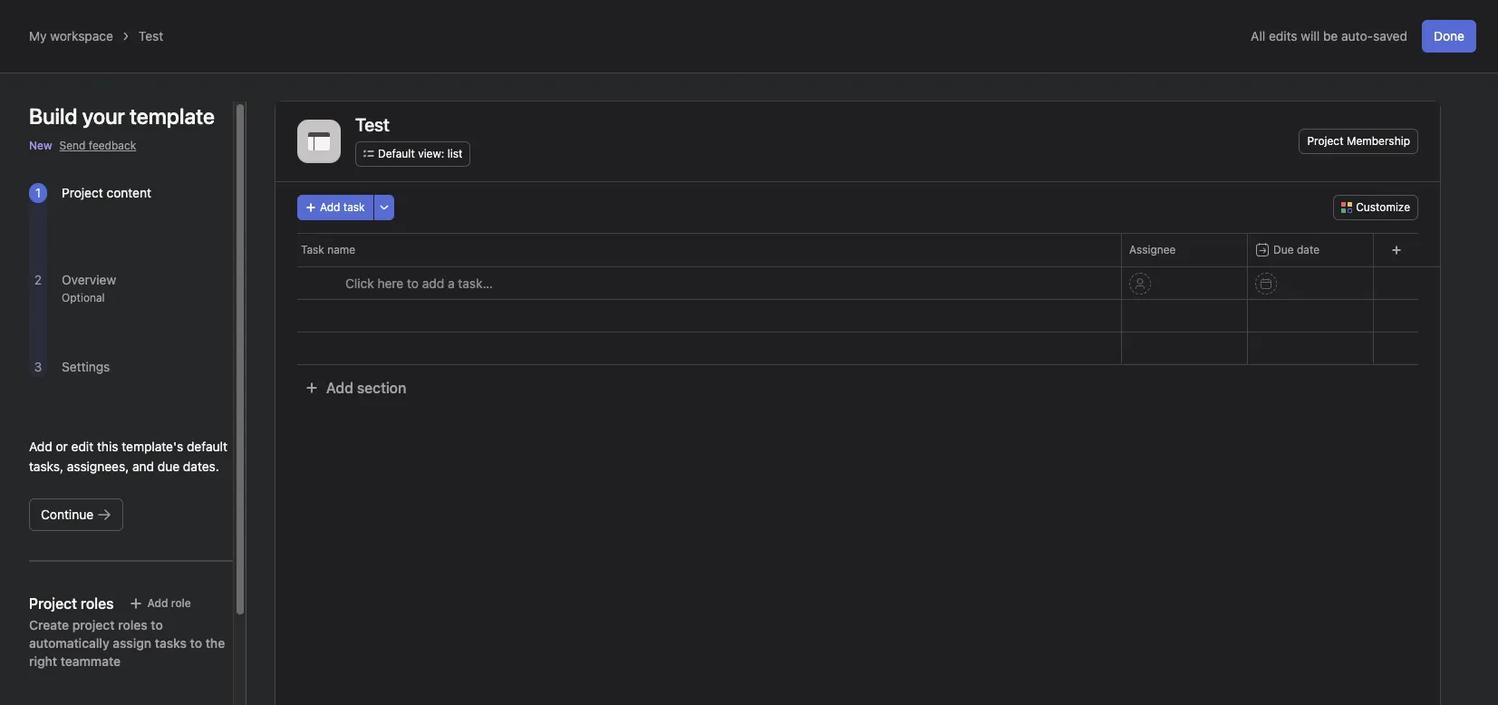 Task type: locate. For each thing, give the bounding box(es) containing it.
settings button
[[62, 359, 110, 374]]

a
[[448, 276, 455, 291]]

to left add
[[407, 276, 419, 291]]

overview optional
[[62, 272, 116, 305]]

role
[[171, 597, 191, 610]]

project left "membership" on the top right of page
[[1308, 134, 1344, 148]]

auto-
[[1342, 28, 1374, 44]]

project
[[1308, 134, 1344, 148], [62, 185, 103, 200]]

test up default
[[355, 114, 390, 135]]

project roles
[[29, 596, 114, 612]]

continue button
[[29, 499, 123, 531]]

2 vertical spatial to
[[190, 636, 202, 651]]

more actions image
[[379, 202, 390, 213]]

add for add or edit this template's default tasks, assignees, and due dates.
[[29, 439, 52, 454]]

customize
[[1357, 200, 1411, 214]]

or
[[56, 439, 68, 454]]

1 horizontal spatial project
[[1308, 134, 1344, 148]]

1
[[35, 185, 41, 200]]

1 row from the top
[[276, 233, 1441, 267]]

this
[[97, 439, 118, 454]]

will
[[1301, 28, 1320, 44]]

to inside row
[[407, 276, 419, 291]]

add left the task
[[320, 200, 340, 214]]

template's
[[122, 439, 183, 454]]

0 vertical spatial test
[[139, 28, 163, 44]]

add role
[[147, 597, 191, 610]]

project content button
[[62, 185, 151, 200]]

1 vertical spatial to
[[151, 617, 163, 633]]

and
[[132, 459, 154, 474]]

overview button
[[62, 272, 116, 287]]

add inside add or edit this template's default tasks, assignees, and due dates.
[[29, 439, 52, 454]]

project content
[[62, 185, 151, 200]]

dates.
[[183, 459, 219, 474]]

all
[[1251, 28, 1266, 44]]

project inside button
[[1308, 134, 1344, 148]]

test right workspace
[[139, 28, 163, 44]]

the
[[206, 636, 225, 651]]

create
[[29, 617, 69, 633]]

membership
[[1347, 134, 1411, 148]]

to down the add role 'button' at the bottom left of page
[[151, 617, 163, 633]]

project right 1
[[62, 185, 103, 200]]

0 vertical spatial project
[[1308, 134, 1344, 148]]

add left role
[[147, 597, 168, 610]]

list
[[448, 147, 463, 160]]

content
[[107, 185, 151, 200]]

to left the the
[[190, 636, 202, 651]]

new
[[29, 139, 52, 152]]

add inside 'button'
[[147, 597, 168, 610]]

2 horizontal spatial to
[[407, 276, 419, 291]]

add for add task
[[320, 200, 340, 214]]

0 vertical spatial to
[[407, 276, 419, 291]]

1 vertical spatial project
[[62, 185, 103, 200]]

2
[[34, 272, 42, 287]]

your template
[[82, 103, 215, 129]]

row
[[276, 233, 1441, 267], [276, 299, 1441, 333], [276, 332, 1441, 365]]

0 horizontal spatial project
[[62, 185, 103, 200]]

to
[[407, 276, 419, 291], [151, 617, 163, 633], [190, 636, 202, 651]]

optional
[[62, 291, 105, 305]]

build
[[29, 103, 78, 129]]

add
[[320, 200, 340, 214], [326, 380, 353, 396], [29, 439, 52, 454], [147, 597, 168, 610]]

add section button
[[297, 372, 414, 404]]

test
[[139, 28, 163, 44], [355, 114, 390, 135]]

done
[[1434, 28, 1465, 44]]

be
[[1324, 28, 1339, 44]]

add
[[422, 276, 445, 291]]

roles
[[118, 617, 148, 633]]

tasks
[[155, 636, 187, 651]]

task name
[[301, 243, 356, 257]]

task
[[343, 200, 365, 214]]

done button
[[1423, 20, 1477, 53]]

view:
[[418, 147, 445, 160]]

due
[[1274, 243, 1294, 257]]

all edits will be auto-saved
[[1251, 28, 1408, 44]]

1 vertical spatial test
[[355, 114, 390, 135]]

add up tasks,
[[29, 439, 52, 454]]

1 horizontal spatial test
[[355, 114, 390, 135]]

send feedback link
[[59, 138, 136, 154]]

assignees,
[[67, 459, 129, 474]]

edits
[[1269, 28, 1298, 44]]

1 horizontal spatial to
[[190, 636, 202, 651]]

add left section
[[326, 380, 353, 396]]

project membership button
[[1300, 129, 1419, 154]]

2 row from the top
[[276, 299, 1441, 333]]

saved
[[1374, 28, 1408, 44]]



Task type: describe. For each thing, give the bounding box(es) containing it.
my workspace link
[[29, 28, 113, 44]]

due date
[[1274, 243, 1320, 257]]

project
[[72, 617, 115, 633]]

workspace
[[50, 28, 113, 44]]

0 horizontal spatial to
[[151, 617, 163, 633]]

build your template
[[29, 103, 215, 129]]

right teammate
[[29, 654, 121, 669]]

add or edit this template's default tasks, assignees, and due dates.
[[29, 439, 228, 474]]

customize button
[[1334, 195, 1419, 220]]

here
[[378, 276, 404, 291]]

project for project content
[[62, 185, 103, 200]]

due
[[158, 459, 180, 474]]

section
[[357, 380, 407, 396]]

send
[[59, 139, 86, 152]]

project membership
[[1308, 134, 1411, 148]]

automatically
[[29, 636, 109, 651]]

task
[[301, 243, 324, 257]]

my
[[29, 28, 47, 44]]

3 row from the top
[[276, 332, 1441, 365]]

feedback
[[89, 139, 136, 152]]

click
[[345, 276, 374, 291]]

name
[[327, 243, 356, 257]]

add section
[[326, 380, 407, 396]]

assignee
[[1130, 243, 1176, 257]]

tasks,
[[29, 459, 64, 474]]

template image
[[308, 131, 330, 152]]

click here to add a task…
[[345, 276, 493, 291]]

date
[[1297, 243, 1320, 257]]

project for project membership
[[1308, 134, 1344, 148]]

default
[[378, 147, 415, 160]]

continue
[[41, 507, 94, 522]]

default view: list
[[378, 147, 463, 160]]

3
[[34, 359, 42, 374]]

add field image
[[1391, 245, 1402, 256]]

default view: list button
[[355, 141, 471, 167]]

row containing task name
[[276, 233, 1441, 267]]

show options image
[[1222, 245, 1233, 256]]

overview
[[62, 272, 116, 287]]

edit
[[71, 439, 94, 454]]

default
[[187, 439, 228, 454]]

assign
[[113, 636, 152, 651]]

add role button
[[121, 591, 199, 617]]

task…
[[458, 276, 493, 291]]

add for add role
[[147, 597, 168, 610]]

0 horizontal spatial test
[[139, 28, 163, 44]]

add task button
[[297, 195, 373, 220]]

new send feedback
[[29, 139, 136, 152]]

1 2 3
[[34, 185, 42, 374]]

add task
[[320, 200, 365, 214]]

my workspace
[[29, 28, 113, 44]]

add for add section
[[326, 380, 353, 396]]

settings
[[62, 359, 110, 374]]

create project roles to automatically assign tasks to the right teammate
[[29, 617, 225, 669]]

click here to add a task… row
[[276, 267, 1441, 300]]



Task type: vqa. For each thing, say whether or not it's contained in the screenshot.
New Send feedback
yes



